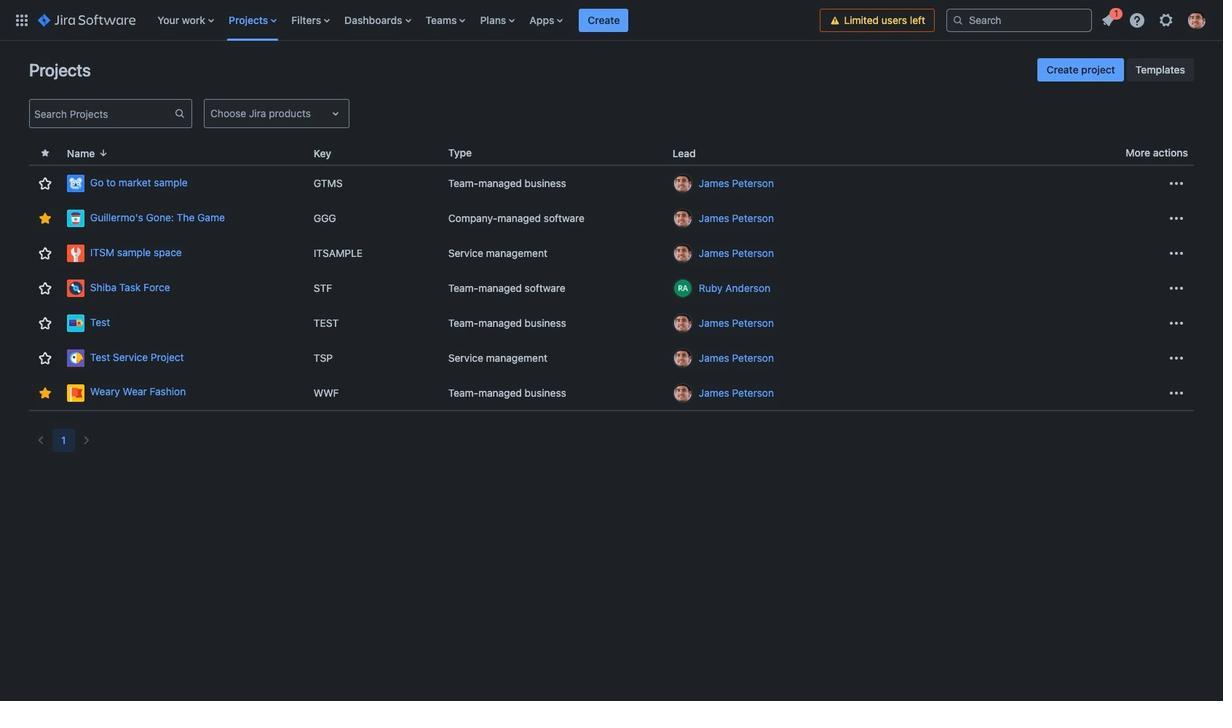 Task type: locate. For each thing, give the bounding box(es) containing it.
0 horizontal spatial list item
[[580, 0, 629, 40]]

next image
[[78, 432, 95, 450]]

star go to market sample image
[[36, 175, 54, 192]]

2 more image from the top
[[1169, 210, 1186, 227]]

notifications image
[[1100, 11, 1118, 29]]

list item inside list
[[1096, 5, 1123, 32]]

jira software image
[[38, 11, 136, 29], [38, 11, 136, 29]]

Search Projects text field
[[30, 103, 174, 124]]

list
[[150, 0, 821, 40], [1096, 5, 1215, 33]]

more image for star itsm sample space icon
[[1169, 245, 1186, 262]]

group
[[1039, 58, 1195, 82]]

star shiba task force image
[[36, 280, 54, 297]]

None search field
[[947, 8, 1093, 32]]

settings image
[[1158, 11, 1176, 29]]

more image
[[1169, 315, 1186, 332]]

list item
[[580, 0, 629, 40], [1096, 5, 1123, 32]]

3 more image from the top
[[1169, 245, 1186, 262]]

more image
[[1169, 175, 1186, 192], [1169, 210, 1186, 227], [1169, 245, 1186, 262], [1169, 280, 1186, 297]]

star guillermo's gone: the game image
[[36, 210, 54, 227]]

1 horizontal spatial list item
[[1096, 5, 1123, 32]]

4 more image from the top
[[1169, 280, 1186, 297]]

banner
[[0, 0, 1224, 41]]

star test service project image
[[36, 350, 54, 367]]

your profile and settings image
[[1189, 11, 1207, 29]]



Task type: vqa. For each thing, say whether or not it's contained in the screenshot.
GROUP
yes



Task type: describe. For each thing, give the bounding box(es) containing it.
search image
[[953, 14, 965, 26]]

previous image
[[32, 432, 50, 450]]

Search field
[[947, 8, 1093, 32]]

1 more image from the top
[[1169, 175, 1186, 192]]

star weary wear fashion image
[[36, 384, 54, 402]]

more image for star shiba task force icon
[[1169, 280, 1186, 297]]

appswitcher icon image
[[13, 11, 31, 29]]

help image
[[1129, 11, 1147, 29]]

1 horizontal spatial list
[[1096, 5, 1215, 33]]

0 horizontal spatial list
[[150, 0, 821, 40]]

star test image
[[36, 315, 54, 332]]

more image for star guillermo's gone: the game icon
[[1169, 210, 1186, 227]]

Choose Jira products text field
[[211, 106, 213, 121]]

primary element
[[9, 0, 821, 40]]

star itsm sample space image
[[36, 245, 54, 262]]

open image
[[327, 105, 345, 122]]



